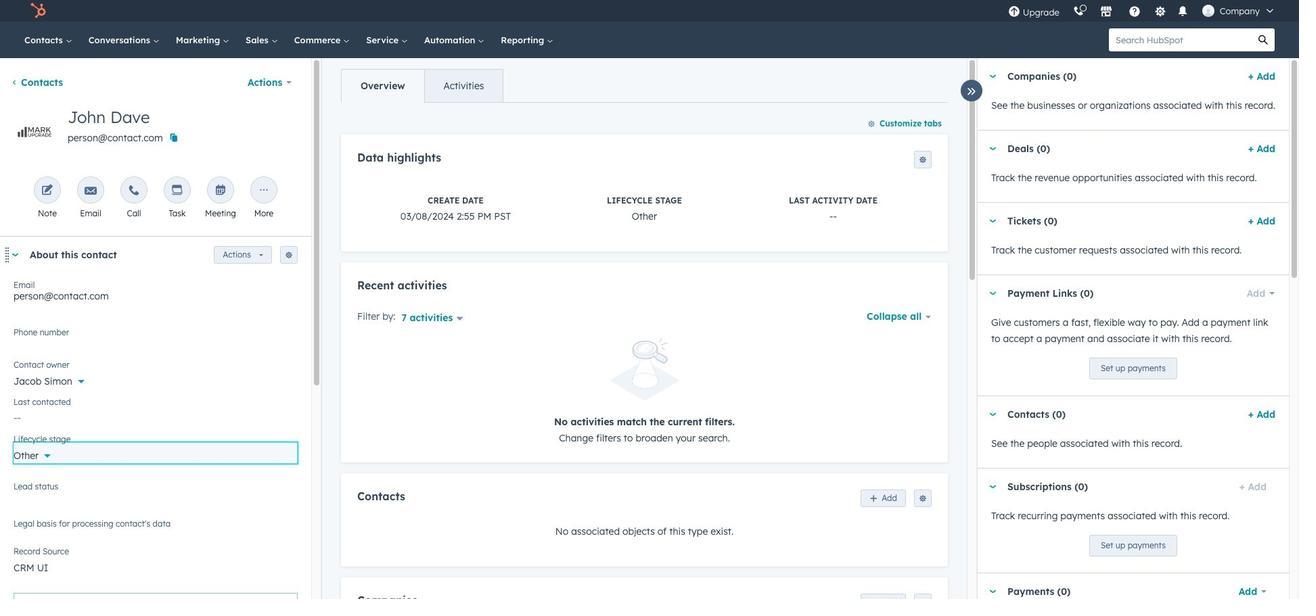 Task type: locate. For each thing, give the bounding box(es) containing it.
2 caret image from the top
[[988, 147, 997, 151]]

alert
[[357, 339, 932, 446], [14, 594, 298, 599]]

3 caret image from the top
[[988, 292, 997, 295]]

Search HubSpot search field
[[1109, 28, 1252, 51]]

marketplaces image
[[1100, 6, 1112, 18]]

task image
[[171, 185, 183, 198]]

navigation
[[341, 69, 504, 103]]

1 horizontal spatial alert
[[357, 339, 932, 446]]

menu
[[1001, 0, 1283, 22]]

0 horizontal spatial alert
[[14, 594, 298, 599]]

1 vertical spatial alert
[[14, 594, 298, 599]]

None text field
[[14, 325, 298, 352]]

caret image
[[988, 75, 997, 78], [988, 147, 997, 151], [988, 292, 997, 295], [988, 485, 997, 489]]

-- text field
[[14, 405, 298, 427]]

caret image
[[988, 220, 997, 223], [11, 253, 19, 257], [988, 413, 997, 416], [988, 590, 997, 594]]



Task type: vqa. For each thing, say whether or not it's contained in the screenshot.
TASK "image"
yes



Task type: describe. For each thing, give the bounding box(es) containing it.
note image
[[41, 185, 53, 198]]

4 caret image from the top
[[988, 485, 997, 489]]

manage card settings image
[[285, 252, 293, 260]]

meeting image
[[214, 185, 227, 198]]

call image
[[128, 185, 140, 198]]

1 caret image from the top
[[988, 75, 997, 78]]

email image
[[85, 185, 97, 198]]

jacob simon image
[[1202, 5, 1214, 17]]

more image
[[258, 185, 270, 198]]

0 vertical spatial alert
[[357, 339, 932, 446]]



